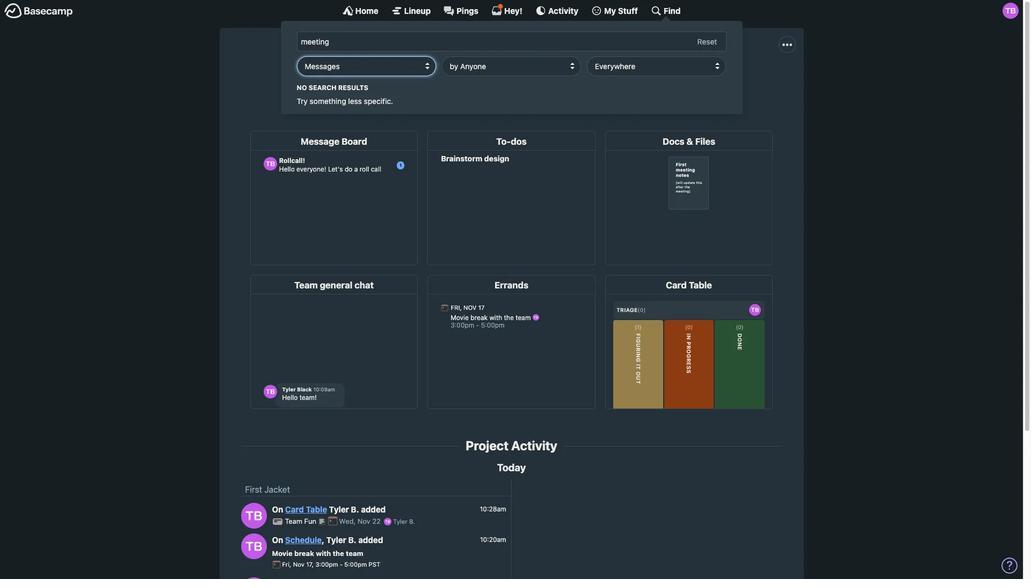 Task type: locate. For each thing, give the bounding box(es) containing it.
None reset field
[[692, 35, 723, 49]]

tyler b.
[[391, 519, 415, 526]]

on left card on the bottom of the page
[[272, 506, 283, 515]]

0 vertical spatial activity
[[548, 6, 578, 15]]

1 vertical spatial nov
[[293, 562, 304, 569]]

0 horizontal spatial of
[[419, 74, 427, 83]]

0 vertical spatial nov
[[358, 518, 370, 526]]

0 vertical spatial first
[[465, 49, 501, 70]]

0 vertical spatial added
[[361, 506, 386, 515]]

0 horizontal spatial jacket
[[264, 486, 290, 495]]

1 vertical spatial activity
[[511, 439, 557, 454]]

Search for… search field
[[297, 32, 726, 52]]

of right the lot
[[673, 74, 681, 83]]

1 colors! from the left
[[618, 74, 645, 83]]

added down 22
[[358, 536, 383, 546]]

activity up the today
[[511, 439, 557, 454]]

activity inside main element
[[548, 6, 578, 15]]

on card table tyler b. added
[[272, 506, 386, 515]]

tyler right 22
[[393, 519, 407, 526]]

fri,
[[282, 562, 291, 569]]

5:00pm
[[344, 562, 367, 569]]

1 horizontal spatial of
[[673, 74, 681, 83]]

on schedule ,       tyler b. added
[[272, 536, 383, 546]]

first
[[465, 49, 501, 70], [245, 486, 262, 495]]

company!
[[444, 74, 482, 83]]

1 horizontal spatial and
[[601, 74, 616, 83]]

b. for tyler b. added
[[351, 506, 359, 515]]

1 vertical spatial jacket
[[264, 486, 290, 495]]

with
[[316, 550, 331, 558]]

0 vertical spatial on
[[272, 506, 283, 515]]

0 horizontal spatial colors!
[[618, 74, 645, 83]]

first jacket link
[[245, 486, 290, 495]]

first jacket let's create the first jacket of the company! i am thinking rabits and strips and colors! a lot of colors!
[[314, 49, 709, 83]]

of right jacket
[[419, 74, 427, 83]]

card table link
[[285, 506, 327, 515]]

1 on from the top
[[272, 506, 283, 515]]

2 on from the top
[[272, 536, 283, 546]]

b. right 22
[[409, 519, 415, 526]]

on for on schedule ,       tyler b. added
[[272, 536, 283, 546]]

pings
[[456, 6, 478, 15]]

schedule
[[285, 536, 322, 546]]

let's
[[314, 74, 333, 83]]

added up 22
[[361, 506, 386, 515]]

0 vertical spatial tyler
[[329, 506, 349, 515]]

first inside first jacket let's create the first jacket of the company! i am thinking rabits and strips and colors! a lot of colors!
[[465, 49, 501, 70]]

1 and from the left
[[561, 74, 575, 83]]

the
[[362, 74, 374, 83], [429, 74, 442, 83], [333, 550, 344, 558]]

1 horizontal spatial colors!
[[683, 74, 709, 83]]

tyler
[[329, 506, 349, 515], [393, 519, 407, 526], [326, 536, 346, 546]]

and right strips
[[601, 74, 616, 83]]

home
[[355, 6, 378, 15]]

none reset field inside main element
[[692, 35, 723, 49]]

jacket inside first jacket let's create the first jacket of the company! i am thinking rabits and strips and colors! a lot of colors!
[[504, 49, 558, 70]]

on
[[272, 506, 283, 515], [272, 536, 283, 546]]

pings button
[[444, 5, 478, 16]]

wed,
[[339, 518, 356, 526]]

1 vertical spatial first
[[245, 486, 262, 495]]

-
[[340, 562, 343, 569]]

b. up wed, nov 22
[[351, 506, 359, 515]]

10:28am element
[[480, 506, 506, 514]]

on for on card table tyler b. added
[[272, 506, 283, 515]]

0 horizontal spatial the
[[333, 550, 344, 558]]

switch accounts image
[[4, 3, 73, 19]]

the left first
[[362, 74, 374, 83]]

0 vertical spatial b.
[[351, 506, 359, 515]]

tyler up wed,
[[329, 506, 349, 515]]

team
[[285, 518, 302, 526]]

2 vertical spatial tyler
[[326, 536, 346, 546]]

today
[[497, 462, 526, 474]]

movie break with the team link
[[272, 550, 363, 558]]

activity link
[[535, 5, 578, 16]]

colors! left a
[[618, 74, 645, 83]]

jacket up thinking
[[504, 49, 558, 70]]

tyler right ,
[[326, 536, 346, 546]]

10:20am element
[[480, 536, 506, 544]]

on up 'movie'
[[272, 536, 283, 546]]

people on this project element
[[533, 85, 564, 118]]

tyler black image left 'movie'
[[241, 534, 267, 560]]

tyler for tyler b. added
[[329, 506, 349, 515]]

colors!
[[618, 74, 645, 83], [683, 74, 709, 83]]

0 horizontal spatial nov
[[293, 562, 304, 569]]

activity
[[548, 6, 578, 15], [511, 439, 557, 454]]

added for ,       tyler b. added
[[358, 536, 383, 546]]

1 vertical spatial on
[[272, 536, 283, 546]]

1 horizontal spatial first
[[465, 49, 501, 70]]

nov left 22
[[358, 518, 370, 526]]

and left strips
[[561, 74, 575, 83]]

2 vertical spatial b.
[[348, 536, 356, 546]]

hey! button
[[491, 4, 522, 16]]

search
[[309, 84, 336, 92]]

card
[[285, 506, 304, 515]]

my
[[604, 6, 616, 15]]

0 vertical spatial jacket
[[504, 49, 558, 70]]

3:00pm
[[315, 562, 338, 569]]

create
[[335, 74, 359, 83]]

of
[[419, 74, 427, 83], [673, 74, 681, 83]]

the left company! at the left top of the page
[[429, 74, 442, 83]]

b. up team
[[348, 536, 356, 546]]

colors! right the lot
[[683, 74, 709, 83]]

tyler for ,       tyler b. added
[[326, 536, 346, 546]]

b. for ,       tyler b. added
[[348, 536, 356, 546]]

jacket
[[504, 49, 558, 70], [264, 486, 290, 495]]

b.
[[351, 506, 359, 515], [409, 519, 415, 526], [348, 536, 356, 546]]

project activity
[[466, 439, 557, 454]]

am
[[489, 74, 501, 83]]

10:28am
[[480, 506, 506, 514]]

1 vertical spatial added
[[358, 536, 383, 546]]

lot
[[655, 74, 671, 83]]

tyler black image
[[241, 504, 267, 529], [384, 519, 391, 526], [241, 534, 267, 560]]

nov left 17,
[[293, 562, 304, 569]]

nov
[[358, 518, 370, 526], [293, 562, 304, 569]]

tyler black image down first jacket
[[241, 504, 267, 529]]

jacket up card on the bottom of the page
[[264, 486, 290, 495]]

added
[[361, 506, 386, 515], [358, 536, 383, 546]]

jacket
[[394, 74, 417, 83]]

0 horizontal spatial and
[[561, 74, 575, 83]]

17,
[[306, 562, 314, 569]]

first for first jacket let's create the first jacket of the company! i am thinking rabits and strips and colors! a lot of colors!
[[465, 49, 501, 70]]

the up -
[[333, 550, 344, 558]]

2 and from the left
[[601, 74, 616, 83]]

1 horizontal spatial jacket
[[504, 49, 558, 70]]

activity left my
[[548, 6, 578, 15]]

and
[[561, 74, 575, 83], [601, 74, 616, 83]]

something
[[310, 97, 346, 106]]

0 horizontal spatial first
[[245, 486, 262, 495]]



Task type: describe. For each thing, give the bounding box(es) containing it.
tyler black image for on schedule ,       tyler b. added
[[241, 534, 267, 560]]

pst
[[369, 562, 380, 569]]

first jacket
[[245, 486, 290, 495]]

1 vertical spatial tyler
[[393, 519, 407, 526]]

my stuff
[[604, 6, 638, 15]]

movie break with the team fri, nov 17, 3:00pm -     5:00pm pst
[[272, 550, 380, 569]]

a
[[647, 74, 652, 83]]

thinking
[[503, 74, 534, 83]]

stuff
[[618, 6, 638, 15]]

project
[[466, 439, 509, 454]]

less
[[348, 97, 362, 106]]

10:20am
[[480, 536, 506, 544]]

jacket for first jacket
[[264, 486, 290, 495]]

movie
[[272, 550, 293, 558]]

no
[[297, 84, 307, 92]]

specific.
[[364, 97, 393, 106]]

2 horizontal spatial the
[[429, 74, 442, 83]]

first for first jacket
[[245, 486, 262, 495]]

table
[[306, 506, 327, 515]]

the inside movie break with the team fri, nov 17, 3:00pm -     5:00pm pst
[[333, 550, 344, 558]]

1 of from the left
[[419, 74, 427, 83]]

wed, nov 22
[[339, 518, 383, 526]]

break
[[294, 550, 314, 558]]

try something less specific. alert
[[297, 83, 726, 107]]

try
[[297, 97, 308, 106]]

rabits
[[536, 74, 558, 83]]

find
[[664, 6, 681, 15]]

added for tyler b. added
[[361, 506, 386, 515]]

hey!
[[504, 6, 522, 15]]

1 horizontal spatial the
[[362, 74, 374, 83]]

my stuff button
[[591, 5, 638, 16]]

2 of from the left
[[673, 74, 681, 83]]

team fun
[[285, 518, 318, 526]]

results
[[338, 84, 368, 92]]

22
[[372, 518, 381, 526]]

1 horizontal spatial nov
[[358, 518, 370, 526]]

fun
[[304, 518, 316, 526]]

i
[[485, 74, 487, 83]]

schedule link
[[285, 536, 322, 546]]

first
[[377, 74, 392, 83]]

strips
[[577, 74, 599, 83]]

find button
[[651, 5, 681, 16]]

1 vertical spatial b.
[[409, 519, 415, 526]]

home link
[[342, 5, 378, 16]]

jacket for first jacket let's create the first jacket of the company! i am thinking rabits and strips and colors! a lot of colors!
[[504, 49, 558, 70]]

nov inside movie break with the team fri, nov 17, 3:00pm -     5:00pm pst
[[293, 562, 304, 569]]

team
[[346, 550, 363, 558]]

2 colors! from the left
[[683, 74, 709, 83]]

tyler black image for on card table tyler b. added
[[241, 504, 267, 529]]

,
[[322, 536, 324, 546]]

tyler black image
[[1003, 3, 1019, 19]]

no search results try something less specific.
[[297, 84, 393, 106]]

lineup link
[[391, 5, 431, 16]]

lineup
[[404, 6, 431, 15]]

tyler black image right 22
[[384, 519, 391, 526]]

main element
[[0, 0, 1023, 114]]



Task type: vqa. For each thing, say whether or not it's contained in the screenshot.
the leftmost [will
no



